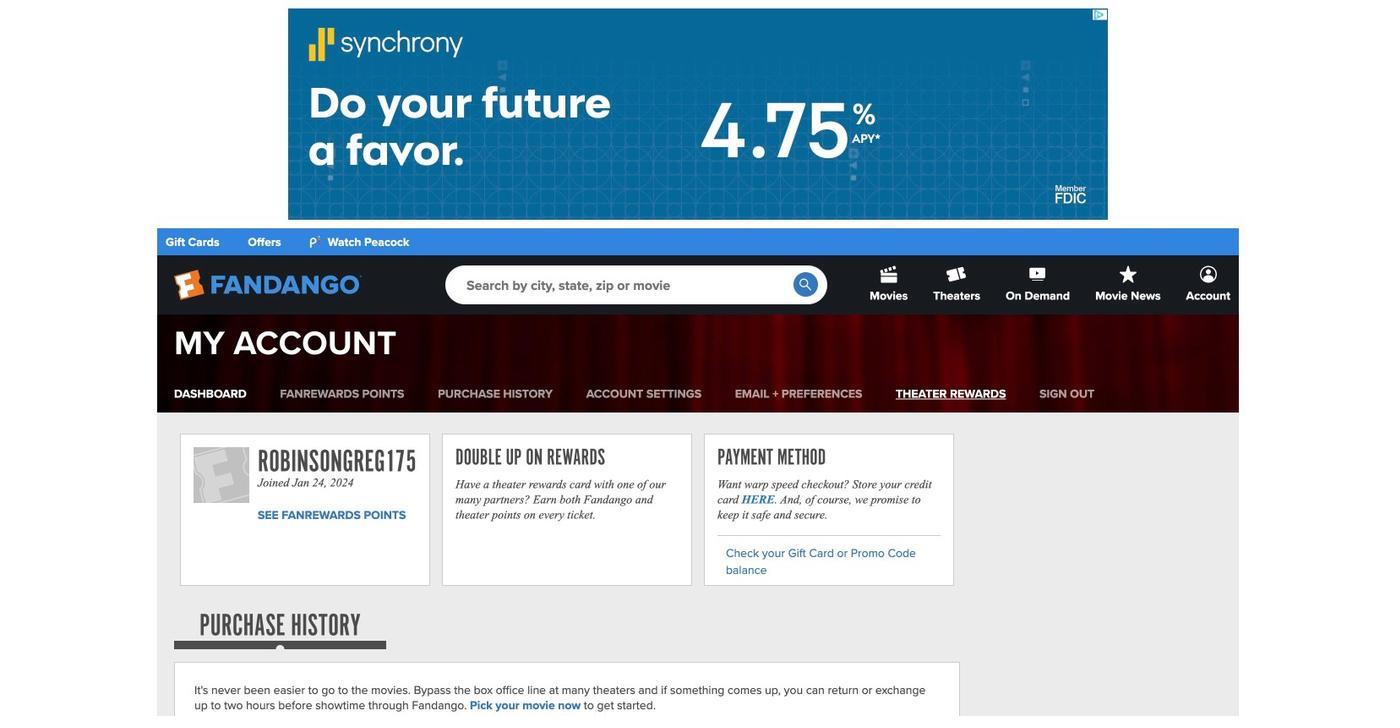 Task type: describe. For each thing, give the bounding box(es) containing it.
Search by city, state, zip or movie text field
[[446, 265, 828, 304]]



Task type: vqa. For each thing, say whether or not it's contained in the screenshot.
customer avatar image
yes



Task type: locate. For each thing, give the bounding box(es) containing it.
advertisement element
[[288, 8, 1108, 220]]

None search field
[[446, 265, 828, 304]]

customer avatar image image
[[194, 447, 249, 503]]



